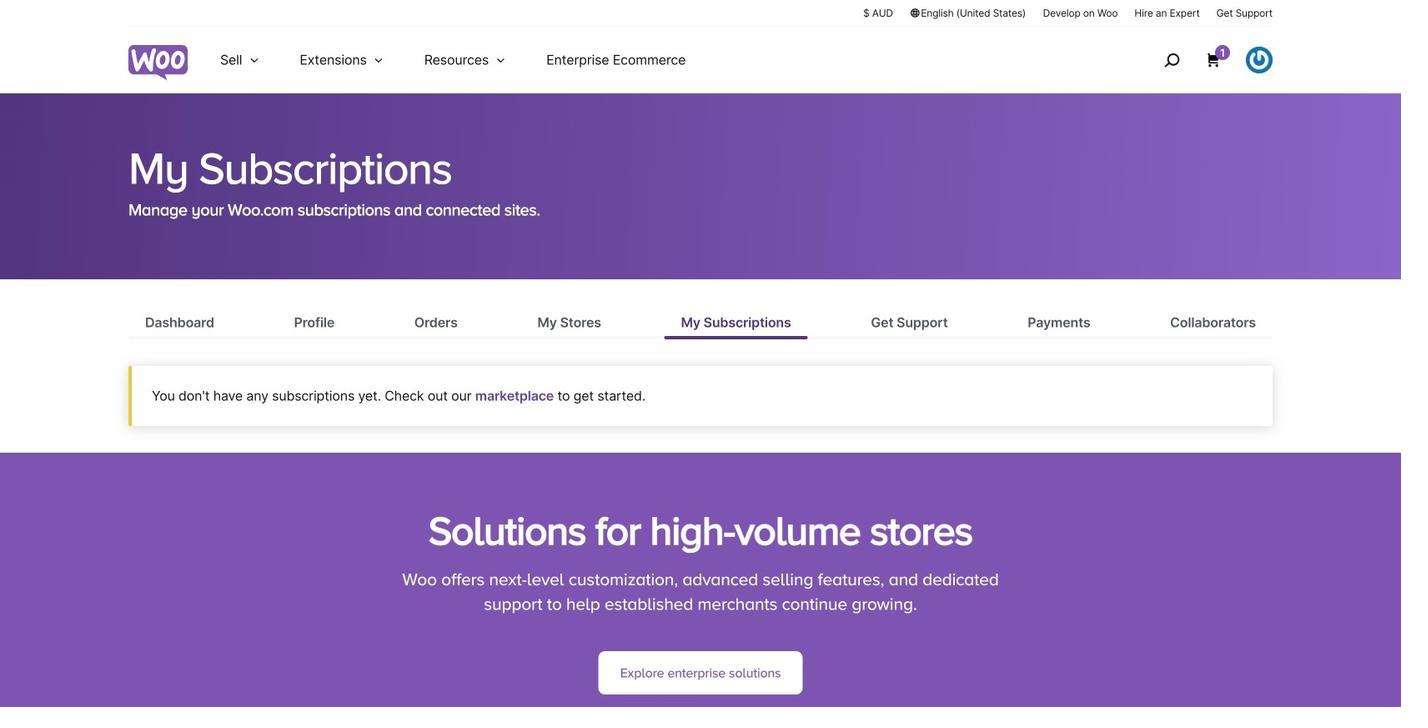 Task type: locate. For each thing, give the bounding box(es) containing it.
open account menu image
[[1246, 47, 1273, 73]]



Task type: vqa. For each thing, say whether or not it's contained in the screenshot.
the rightmost Online
no



Task type: describe. For each thing, give the bounding box(es) containing it.
search image
[[1159, 47, 1185, 73]]

service navigation menu element
[[1129, 33, 1273, 87]]



